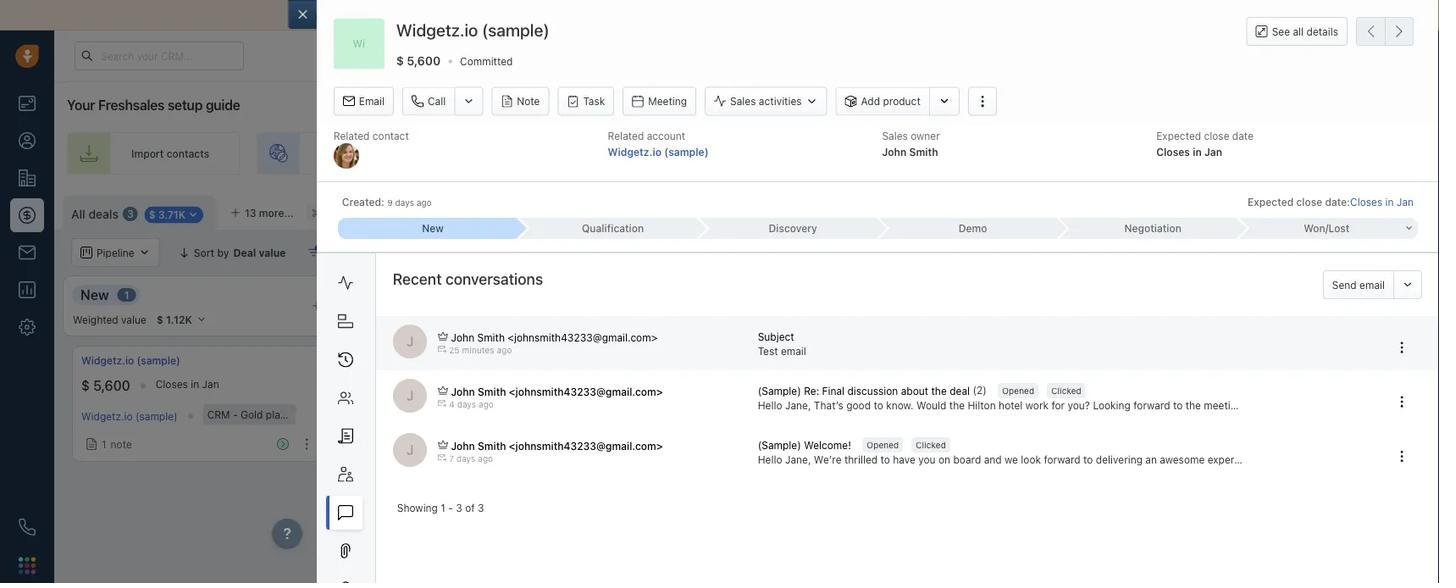 Task type: vqa. For each thing, say whether or not it's contained in the screenshot.
"COMMITTED" at the left of page
yes



Task type: locate. For each thing, give the bounding box(es) containing it.
1 vertical spatial qualification
[[355, 286, 436, 303]]

contact
[[373, 130, 409, 142]]

smith up 4 days ago
[[478, 386, 506, 397]]

acme inc (sample) up 100
[[357, 355, 448, 367]]

3
[[127, 208, 134, 220], [456, 502, 463, 513], [478, 502, 484, 513]]

3 right all deals link
[[127, 208, 134, 220]]

1 john smith <johnsmith43233@gmail.com> from the top
[[451, 331, 658, 343]]

the down 3,200
[[1186, 399, 1202, 411]]

phone element
[[10, 510, 44, 544]]

to down 'discussion'
[[874, 399, 884, 411]]

0 vertical spatial techcave (sample)
[[1154, 355, 1247, 367]]

new down all deals link
[[81, 286, 109, 303]]

0 vertical spatial acme
[[357, 355, 384, 367]]

in for closes in nov
[[453, 378, 461, 390]]

5,600 inside widgetz.io (sample) "dialog"
[[407, 54, 441, 68]]

email down subject button
[[781, 345, 807, 357]]

container_wx8msf4aqz5i3rn1 image
[[624, 147, 637, 160], [308, 247, 320, 258], [418, 247, 430, 258], [1197, 247, 1209, 258], [713, 365, 725, 377], [975, 365, 986, 377], [361, 435, 373, 447]]

close image
[[1414, 11, 1423, 19]]

1 vertical spatial widgetz.io (sample) link
[[81, 353, 180, 368]]

sales left owner
[[883, 130, 908, 142]]

2 horizontal spatial email
[[1360, 279, 1386, 291]]

deal up 'search' field
[[1402, 204, 1423, 216]]

smith up 25 minutes ago
[[478, 331, 505, 343]]

leads
[[402, 147, 429, 159]]

0 horizontal spatial import
[[131, 147, 164, 159]]

1 horizontal spatial plan
[[1333, 408, 1353, 420]]

closes inside expected close date closes in jan
[[1157, 146, 1191, 157]]

all
[[71, 207, 85, 221], [437, 247, 450, 258]]

your down date
[[1241, 147, 1262, 159]]

clicked
[[1052, 385, 1082, 395], [916, 440, 946, 450]]

more...
[[259, 207, 294, 219]]

of
[[683, 8, 694, 22], [465, 502, 475, 513]]

3 inside all deals 3
[[127, 208, 134, 220]]

acme inc (sample) down 100
[[357, 408, 446, 420]]

1 (sample) from the top
[[758, 385, 801, 397]]

acme down $ 100
[[357, 408, 384, 420]]

crm
[[207, 408, 230, 420], [1274, 408, 1297, 420]]

widgetz.io (sample) link up container_wx8msf4aqz5i3rn1 icon
[[81, 410, 178, 422]]

techcave (sample) link down 3,200
[[1154, 410, 1244, 422]]

acme inc (sample) link down 100
[[357, 408, 446, 420]]

acme
[[357, 355, 384, 367], [357, 408, 384, 420]]

0 horizontal spatial your
[[339, 8, 364, 22]]

1 outgoing image from the top
[[438, 345, 447, 353]]

$ 5,600
[[396, 54, 441, 68], [81, 378, 130, 394]]

add deal
[[1380, 204, 1423, 216], [729, 365, 772, 377], [991, 365, 1034, 377]]

widgetz.io (sample) inside "dialog"
[[396, 20, 550, 40]]

0 vertical spatial all
[[71, 207, 85, 221]]

1 horizontal spatial all
[[437, 247, 450, 258]]

widgetz.io inside widgetz.io (sample) link
[[81, 355, 134, 367]]

connect
[[289, 8, 336, 22]]

close inside expected close date closes in jan
[[1205, 130, 1230, 142]]

sales for sales owner john smith
[[883, 130, 908, 142]]

deal left '(2)'
[[950, 385, 970, 397]]

see
[[1273, 25, 1291, 37]]

0 horizontal spatial 1 note
[[102, 438, 132, 450]]

2 acme inc (sample) from the top
[[357, 408, 446, 420]]

1 vertical spatial jan
[[1397, 196, 1414, 208]]

techcave (sample) link up 3,200
[[1154, 353, 1247, 368]]

freshworks switcher image
[[19, 557, 36, 574]]

widgetz.io (sample) dialog
[[288, 0, 1440, 583]]

2 vertical spatial <johnsmith43233@gmail.com>
[[509, 440, 663, 452]]

0 vertical spatial import
[[131, 147, 164, 159]]

john up 4 days ago
[[451, 386, 475, 397]]

qualification down applied
[[355, 286, 436, 303]]

in for closes in 7 days
[[1264, 378, 1272, 390]]

crm down closes in jan
[[207, 408, 230, 420]]

0 vertical spatial $ 5,600
[[396, 54, 441, 68]]

2 horizontal spatial your
[[1241, 147, 1262, 159]]

2 vertical spatial email
[[781, 345, 807, 357]]

smith inside sales owner john smith
[[910, 146, 939, 157]]

qualification down the team
[[582, 222, 644, 234]]

quotas
[[1213, 247, 1248, 258]]

invite
[[541, 147, 568, 159]]

0 horizontal spatial sales
[[731, 95, 756, 107]]

(sample) up hello
[[758, 385, 801, 397]]

outgoing image for subject
[[438, 345, 447, 353]]

won
[[1304, 222, 1326, 234]]

0 horizontal spatial -
[[233, 408, 238, 420]]

1 vertical spatial (sample)
[[758, 439, 801, 451]]

3 john smith <johnsmith43233@gmail.com> from the top
[[451, 440, 663, 452]]

1 note for 100
[[377, 435, 407, 447]]

closes in nov
[[417, 378, 483, 390]]

john up 7 days ago
[[451, 440, 475, 452]]

john smith <johnsmith43233@gmail.com> up the "products"
[[451, 386, 663, 397]]

ago for (sample) re: final discussion about the deal
[[479, 400, 494, 409]]

2 vertical spatial widgetz.io (sample) link
[[81, 410, 178, 422]]

crm - gold plan monthly (sample)
[[207, 408, 373, 420], [1274, 408, 1439, 420]]

john down the "closes in 7 days"
[[1249, 399, 1273, 411]]

expected close date: closes in jan
[[1248, 196, 1414, 208]]

import deals group
[[1227, 196, 1348, 225]]

0 vertical spatial outgoing image
[[438, 345, 447, 353]]

0 vertical spatial acme inc (sample)
[[357, 355, 448, 367]]

to down $ 3,200
[[1174, 399, 1183, 411]]

(sample) for (sample) re: final discussion about the deal (2)
[[758, 385, 801, 397]]

website
[[362, 147, 400, 159]]

techcave up $ 3,200
[[1154, 355, 1200, 367]]

0 horizontal spatial 5,600
[[93, 378, 130, 394]]

1 vertical spatial clicked
[[916, 440, 946, 450]]

your left the team
[[570, 147, 592, 159]]

john down add product
[[883, 146, 907, 157]]

1 horizontal spatial to
[[874, 399, 884, 411]]

hilton
[[968, 399, 996, 411]]

of down 7 days ago
[[465, 502, 475, 513]]

0 vertical spatial <johnsmith43233@gmail.com>
[[508, 331, 658, 343]]

sync
[[654, 8, 680, 22]]

1 horizontal spatial 3
[[456, 502, 463, 513]]

1 inc from the top
[[387, 355, 402, 367]]

import for import contacts
[[131, 147, 164, 159]]

jan for expected close date: closes in jan
[[1397, 196, 1414, 208]]

improve
[[428, 8, 473, 22]]

1 horizontal spatial deals
[[1285, 204, 1311, 216]]

0 horizontal spatial gold
[[241, 408, 263, 420]]

account
[[647, 130, 686, 142]]

acme inc (sample) link up 100
[[357, 353, 448, 368]]

<johnsmith43233@gmail.com> for subject
[[508, 331, 658, 343]]

related inside related account widgetz.io (sample)
[[608, 130, 644, 142]]

expected inside expected close date closes in jan
[[1157, 130, 1202, 142]]

ago down nov
[[479, 400, 494, 409]]

$ down mailbox
[[396, 54, 404, 68]]

techcave (sample) up 3,200
[[1154, 355, 1247, 367]]

1 horizontal spatial sales
[[883, 130, 908, 142]]

outgoing image left the 25
[[438, 345, 447, 353]]

inc down 100
[[387, 408, 401, 420]]

(2)
[[973, 384, 987, 396]]

date:
[[1326, 196, 1351, 208]]

0 horizontal spatial expected
[[1157, 130, 1202, 142]]

1 horizontal spatial import
[[1250, 204, 1282, 216]]

deals inside import deals button
[[1285, 204, 1311, 216]]

techcave down $ 3,200
[[1154, 410, 1199, 422]]

note for $ 5,600
[[111, 438, 132, 450]]

2 horizontal spatial to
[[1174, 399, 1183, 411]]

ago inside the created: 9 days ago
[[417, 198, 432, 207]]

import up quotas and forecasting
[[1250, 204, 1282, 216]]

2 acme inc (sample) link from the top
[[357, 408, 446, 420]]

new up all deal owners 'button'
[[422, 222, 444, 234]]

john smith <johnsmith43233@gmail.com> up 25 minutes ago
[[451, 331, 658, 343]]

- inside widgetz.io (sample) "dialog"
[[448, 502, 453, 513]]

john
[[883, 146, 907, 157], [451, 331, 475, 343], [451, 386, 475, 397], [1249, 399, 1273, 411], [451, 440, 475, 452]]

1 vertical spatial acme inc (sample) link
[[357, 408, 446, 420]]

john smith <johnsmith43233@gmail.com> down the "products"
[[451, 440, 663, 452]]

1 horizontal spatial and
[[1251, 247, 1269, 258]]

in inside expected close date closes in jan
[[1193, 146, 1202, 157]]

1 related from the left
[[334, 130, 370, 142]]

(sample) re: final discussion about the deal link
[[758, 384, 973, 398]]

1 vertical spatial outgoing image
[[438, 454, 447, 462]]

add deal down the test
[[729, 365, 772, 377]]

1 horizontal spatial 5,600
[[407, 54, 441, 68]]

$ up container_wx8msf4aqz5i3rn1 icon
[[81, 378, 90, 394]]

(sample) inside related account widgetz.io (sample)
[[665, 146, 709, 157]]

related
[[334, 130, 370, 142], [608, 130, 644, 142]]

your for mailbox
[[339, 8, 364, 22]]

5,600 up "call" button
[[407, 54, 441, 68]]

outgoing image
[[438, 345, 447, 353], [438, 454, 447, 462]]

container_wx8msf4aqz5i3rn1 image inside all deal owners 'button'
[[418, 247, 430, 258]]

close for date:
[[1297, 196, 1323, 208]]

all for deals
[[71, 207, 85, 221]]

3 down 7 days ago
[[478, 502, 484, 513]]

lost
[[1329, 222, 1350, 234]]

$ 5,600 up container_wx8msf4aqz5i3rn1 icon
[[81, 378, 130, 394]]

looking
[[1094, 399, 1131, 411]]

opened
[[1003, 385, 1035, 395], [867, 440, 899, 450]]

1 horizontal spatial the
[[950, 399, 965, 411]]

0 vertical spatial (sample)
[[758, 385, 801, 397]]

expected down set up your sales pipeline
[[1248, 196, 1294, 208]]

1 horizontal spatial qualification
[[582, 222, 644, 234]]

deals up won
[[1285, 204, 1311, 216]]

/
[[1326, 222, 1329, 234]]

email button
[[334, 87, 394, 116]]

$ left 100
[[357, 378, 365, 394]]

widgetz.io inside related account widgetz.io (sample)
[[608, 146, 662, 157]]

0 horizontal spatial close
[[1205, 130, 1230, 142]]

subject
[[758, 330, 795, 342]]

1 vertical spatial and
[[1251, 247, 1269, 258]]

the up "would" at the bottom of page
[[932, 385, 947, 397]]

closes
[[1157, 146, 1191, 157], [1351, 196, 1383, 208], [156, 378, 188, 390], [417, 378, 450, 390], [1229, 378, 1261, 390]]

hotel
[[999, 399, 1023, 411]]

0 horizontal spatial of
[[465, 502, 475, 513]]

deal inside add deal button
[[1402, 204, 1423, 216]]

note right container_wx8msf4aqz5i3rn1 icon
[[111, 438, 132, 450]]

0 vertical spatial qualification
[[582, 222, 644, 234]]

1 vertical spatial expected
[[1248, 196, 1294, 208]]

email inside subject test email
[[781, 345, 807, 357]]

1 note right container_wx8msf4aqz5i3rn1 icon
[[102, 438, 132, 450]]

sales left activities
[[731, 95, 756, 107]]

close up set in the top of the page
[[1205, 130, 1230, 142]]

1 vertical spatial new
[[81, 286, 109, 303]]

2 crm - gold plan monthly (sample) from the left
[[1274, 408, 1439, 420]]

2 outgoing image from the top
[[438, 454, 447, 462]]

email inside button
[[1360, 279, 1386, 291]]

1 horizontal spatial -
[[448, 502, 453, 513]]

john for subject
[[451, 331, 475, 343]]

0 vertical spatial widgetz.io (sample)
[[396, 20, 550, 40]]

1 horizontal spatial add deal
[[991, 365, 1034, 377]]

5,600 up container_wx8msf4aqz5i3rn1 icon
[[93, 378, 130, 394]]

1 down 100
[[377, 435, 382, 447]]

days inside the created: 9 days ago
[[395, 198, 414, 207]]

$ up forward
[[1154, 378, 1163, 394]]

for
[[1052, 399, 1065, 411]]

0 horizontal spatial related
[[334, 130, 370, 142]]

1 vertical spatial of
[[465, 502, 475, 513]]

widgetz.io (sample) up container_wx8msf4aqz5i3rn1 icon
[[81, 410, 178, 422]]

$ 5,600 up "call" button
[[396, 54, 441, 68]]

closes for $ 100
[[417, 378, 450, 390]]

2 related from the left
[[608, 130, 644, 142]]

0 vertical spatial sales
[[731, 95, 756, 107]]

final
[[823, 385, 845, 397]]

jan for expected close date closes in jan
[[1205, 146, 1223, 157]]

ago
[[417, 198, 432, 207], [497, 345, 512, 355], [479, 400, 494, 409], [478, 454, 493, 464]]

filter
[[334, 247, 357, 258]]

1 vertical spatial all
[[437, 247, 450, 258]]

1 vertical spatial techcave
[[1154, 410, 1199, 422]]

smith up 7 days ago
[[478, 440, 506, 452]]

import for import deals
[[1250, 204, 1282, 216]]

1 horizontal spatial note
[[386, 435, 407, 447]]

related up bring
[[334, 130, 370, 142]]

john smith <johnsmith43233@gmail.com>
[[451, 331, 658, 343], [451, 386, 663, 397], [451, 440, 663, 452]]

work
[[1026, 399, 1049, 411]]

deals down import contacts link
[[89, 207, 119, 221]]

1 horizontal spatial expected
[[1248, 196, 1294, 208]]

no
[[476, 408, 489, 420]]

smith for subject
[[478, 331, 505, 343]]

opened down know.
[[867, 440, 899, 450]]

smith down owner
[[910, 146, 939, 157]]

1 vertical spatial acme inc (sample)
[[357, 408, 446, 420]]

outgoing image left 7 days ago
[[438, 454, 447, 462]]

0 vertical spatial jan
[[1205, 146, 1223, 157]]

0 vertical spatial close
[[1205, 130, 1230, 142]]

email right send
[[1360, 279, 1386, 291]]

import contacts
[[131, 147, 209, 159]]

2 (sample) from the top
[[758, 439, 801, 451]]

no products
[[476, 408, 535, 420]]

1 down all deals 3
[[124, 289, 129, 301]]

2 horizontal spatial jan
[[1397, 196, 1414, 208]]

sales inside sales owner john smith
[[883, 130, 908, 142]]

0 horizontal spatial all
[[71, 207, 85, 221]]

<johnsmith43233@gmail.com>
[[508, 331, 658, 343], [509, 386, 663, 397], [509, 440, 663, 452]]

widgetz.io (sample) link down the account on the left top of page
[[608, 146, 709, 157]]

1 vertical spatial close
[[1297, 196, 1323, 208]]

widgetz.io (sample) link up closes in jan
[[81, 353, 180, 368]]

1 techcave (sample) from the top
[[1154, 355, 1247, 367]]

and
[[551, 8, 572, 22], [1251, 247, 1269, 258]]

(sample) inside button
[[758, 439, 801, 451]]

$ 5,600 inside widgetz.io (sample) "dialog"
[[396, 54, 441, 68]]

john smith <johnsmith43233@gmail.com> for (sample) welcome!
[[451, 440, 663, 452]]

subject button
[[758, 329, 795, 344]]

close up won
[[1297, 196, 1323, 208]]

1 plan from the left
[[266, 408, 286, 420]]

setup
[[168, 97, 203, 113]]

widgetz.io (sample) up closes in jan
[[81, 355, 180, 367]]

inc up 100
[[387, 355, 402, 367]]

note button
[[492, 87, 549, 116]]

0 horizontal spatial note
[[111, 438, 132, 450]]

expected for expected close date
[[1157, 130, 1202, 142]]

acme up $ 100
[[357, 355, 384, 367]]

0 vertical spatial opened
[[1003, 385, 1035, 395]]

see all details
[[1273, 25, 1339, 37]]

deal up recent conversations
[[452, 247, 473, 258]]

0 horizontal spatial monthly
[[289, 408, 328, 420]]

add deal up 'search' field
[[1380, 204, 1423, 216]]

your up "wi"
[[339, 8, 364, 22]]

import left contacts on the top
[[131, 147, 164, 159]]

0 horizontal spatial 7
[[449, 454, 454, 464]]

expected left date
[[1157, 130, 1202, 142]]

opened up hello jane, that's good to know. would the hilton hotel work for you? looking forward to the meeting. john on the right of page
[[1003, 385, 1035, 395]]

0 horizontal spatial crm
[[207, 408, 230, 420]]

john up the 25
[[451, 331, 475, 343]]

monthly
[[289, 408, 328, 420], [1356, 408, 1394, 420]]

widgetz.io
[[396, 20, 478, 40], [608, 146, 662, 157], [81, 355, 134, 367], [81, 410, 133, 422]]

1 vertical spatial import
[[1250, 204, 1282, 216]]

discovery
[[769, 222, 818, 234]]

import inside button
[[1250, 204, 1282, 216]]

ago up 'new' link
[[417, 198, 432, 207]]

$ 3,200
[[1154, 378, 1203, 394]]

import contacts link
[[67, 132, 240, 175]]

all inside 'button'
[[437, 247, 450, 258]]

0 horizontal spatial email
[[697, 8, 727, 22]]

1 right container_wx8msf4aqz5i3rn1 icon
[[102, 438, 106, 450]]

crm down the "closes in 7 days"
[[1274, 408, 1297, 420]]

1 horizontal spatial of
[[683, 8, 694, 22]]

1 vertical spatial sales
[[883, 130, 908, 142]]

expected
[[1157, 130, 1202, 142], [1248, 196, 1294, 208]]

to right mailbox
[[414, 8, 425, 22]]

new inside 'new' link
[[422, 222, 444, 234]]

1 horizontal spatial close
[[1297, 196, 1323, 208]]

1 right showing
[[441, 502, 446, 513]]

$ for widgetz.io (sample)
[[81, 378, 90, 394]]

widgetz.io (sample) up committed
[[396, 20, 550, 40]]

0 vertical spatial john smith <johnsmith43233@gmail.com>
[[451, 331, 658, 343]]

0 vertical spatial inc
[[387, 355, 402, 367]]

sales activities
[[731, 95, 802, 107]]

sales for sales activities
[[731, 95, 756, 107]]

0 horizontal spatial jan
[[202, 378, 219, 390]]

add deal up the hotel
[[991, 365, 1034, 377]]

showing 1 - 3 of 3
[[397, 502, 484, 513]]

applied
[[360, 247, 396, 258]]

3 right showing
[[456, 502, 463, 513]]

-
[[233, 408, 238, 420], [1300, 408, 1304, 420], [448, 502, 453, 513]]

and right quotas
[[1251, 247, 1269, 258]]

2 horizontal spatial 3
[[478, 502, 484, 513]]

of right sync in the left top of the page
[[683, 8, 694, 22]]

5,600
[[407, 54, 441, 68], [93, 378, 130, 394]]

jan inside expected close date closes in jan
[[1205, 146, 1223, 157]]

set
[[1206, 147, 1223, 159]]

email right sync in the left top of the page
[[697, 8, 727, 22]]

1 note
[[377, 435, 407, 447], [102, 438, 132, 450]]

inc
[[387, 355, 402, 367], [387, 408, 401, 420]]

1 left filter
[[327, 247, 332, 258]]

1 horizontal spatial monthly
[[1356, 408, 1394, 420]]

1 horizontal spatial email
[[781, 345, 807, 357]]

1 note down 100
[[377, 435, 407, 447]]

1 vertical spatial acme
[[357, 408, 384, 420]]

0 vertical spatial expected
[[1157, 130, 1202, 142]]

clicked up for
[[1052, 385, 1082, 395]]

2 techcave (sample) link from the top
[[1154, 410, 1244, 422]]

1 horizontal spatial crm
[[1274, 408, 1297, 420]]

0 vertical spatial 7
[[1275, 378, 1281, 390]]

(sample) down hello
[[758, 439, 801, 451]]

add
[[861, 95, 881, 107], [1380, 204, 1399, 216], [729, 365, 748, 377], [991, 365, 1010, 377]]

1 horizontal spatial clicked
[[1052, 385, 1082, 395]]

new link
[[338, 218, 518, 239]]

2 acme from the top
[[357, 408, 384, 420]]

john inside sales owner john smith
[[883, 146, 907, 157]]

minutes
[[462, 345, 495, 355]]

$
[[396, 54, 404, 68], [81, 378, 90, 394], [357, 378, 365, 394], [1154, 378, 1163, 394]]

in for closes in jan
[[191, 378, 199, 390]]

1 vertical spatial 7
[[449, 454, 454, 464]]

techcave (sample)
[[1154, 355, 1247, 367], [1154, 410, 1244, 422]]

2 john smith <johnsmith43233@gmail.com> from the top
[[451, 386, 663, 397]]

1 horizontal spatial 1 note
[[377, 435, 407, 447]]

clicked down "would" at the bottom of page
[[916, 440, 946, 450]]

nov
[[464, 378, 483, 390]]

and left enable
[[551, 8, 572, 22]]

2 horizontal spatial add deal
[[1380, 204, 1423, 216]]

(sample) inside "(sample) re: final discussion about the deal (2)"
[[758, 385, 801, 397]]

1 horizontal spatial crm - gold plan monthly (sample)
[[1274, 408, 1439, 420]]

1 vertical spatial opened
[[867, 440, 899, 450]]

2 vertical spatial john smith <johnsmith43233@gmail.com>
[[451, 440, 663, 452]]

0 horizontal spatial and
[[551, 8, 572, 22]]

0 horizontal spatial 3
[[127, 208, 134, 220]]



Task type: describe. For each thing, give the bounding box(es) containing it.
0 vertical spatial widgetz.io (sample) link
[[608, 146, 709, 157]]

all for deal
[[437, 247, 450, 258]]

Search field
[[1348, 238, 1433, 267]]

1 techcave (sample) link from the top
[[1154, 353, 1247, 368]]

2 gold from the left
[[1307, 408, 1330, 420]]

13 more... button
[[221, 201, 303, 225]]

2 crm from the left
[[1274, 408, 1297, 420]]

john for (sample) re: final discussion about the deal
[[451, 386, 475, 397]]

0 horizontal spatial to
[[414, 8, 425, 22]]

deliverability
[[476, 8, 548, 22]]

$ inside widgetz.io (sample) "dialog"
[[396, 54, 404, 68]]

related for related contact
[[334, 130, 370, 142]]

conversations
[[446, 269, 543, 288]]

$ 100
[[357, 378, 392, 394]]

25 minutes ago
[[449, 345, 512, 355]]

sales owner john smith
[[883, 130, 940, 157]]

(sample) welcome!
[[758, 439, 852, 451]]

john smith <johnsmith43233@gmail.com> for (sample) re: final discussion about the deal
[[451, 386, 663, 397]]

freshsales
[[98, 97, 165, 113]]

connect your mailbox link
[[289, 8, 414, 22]]

7 days ago
[[449, 454, 493, 464]]

enable
[[575, 8, 613, 22]]

add inside button
[[861, 95, 881, 107]]

note for $ 100
[[386, 435, 407, 447]]

mailbox
[[367, 8, 411, 22]]

smith for (sample) re: final discussion about the deal
[[478, 386, 506, 397]]

wi
[[353, 38, 365, 49]]

re:
[[804, 385, 820, 397]]

deal up hello jane, that's good to know. would the hilton hotel work for you? looking forward to the meeting. john on the right of page
[[1013, 365, 1034, 377]]

your for team
[[570, 147, 592, 159]]

1 inside "1 filter applied" 'button'
[[327, 247, 332, 258]]

outgoing image
[[438, 399, 447, 408]]

1 acme from the top
[[357, 355, 384, 367]]

closes in jan
[[156, 378, 219, 390]]

owner
[[911, 130, 940, 142]]

smith for (sample) welcome!
[[478, 440, 506, 452]]

all deal owners button
[[407, 238, 522, 267]]

related account widgetz.io (sample)
[[608, 130, 709, 157]]

import deals button
[[1227, 196, 1320, 225]]

connect your mailbox to improve deliverability and enable 2-way sync of email conversations.
[[289, 8, 812, 22]]

(sample) welcome! button
[[758, 438, 854, 452]]

closes in jan link
[[1351, 195, 1414, 209]]

100
[[369, 378, 392, 394]]

activities
[[759, 95, 802, 107]]

1 filter applied
[[327, 247, 396, 258]]

$ for techcave (sample)
[[1154, 378, 1163, 394]]

invite your team
[[541, 147, 619, 159]]

qualification link
[[518, 218, 698, 239]]

about
[[901, 385, 929, 397]]

way
[[628, 8, 651, 22]]

2 inc from the top
[[387, 408, 401, 420]]

quotas and forecasting
[[1213, 247, 1330, 258]]

1 horizontal spatial opened
[[1003, 385, 1035, 395]]

deal inside all deal owners 'button'
[[452, 247, 473, 258]]

jane,
[[786, 399, 811, 411]]

ago for (sample) welcome!
[[478, 454, 493, 464]]

25
[[449, 345, 460, 355]]

deal inside "(sample) re: final discussion about the deal (2)"
[[950, 385, 970, 397]]

expected for expected close date:
[[1248, 196, 1294, 208]]

bring in website leads link
[[257, 132, 459, 175]]

deals for import
[[1285, 204, 1311, 216]]

deal down the test
[[751, 365, 772, 377]]

meeting.
[[1204, 399, 1246, 411]]

phone image
[[19, 519, 36, 536]]

⌘ o
[[312, 207, 332, 219]]

<johnsmith43233@gmail.com> for (sample) welcome!
[[509, 440, 663, 452]]

see all details button
[[1247, 17, 1348, 46]]

pipeline
[[1293, 147, 1332, 159]]

0 horizontal spatial opened
[[867, 440, 899, 450]]

subject link
[[758, 329, 795, 344]]

note
[[517, 95, 540, 107]]

you?
[[1068, 399, 1091, 411]]

related for related account widgetz.io (sample)
[[608, 130, 644, 142]]

1 monthly from the left
[[289, 408, 328, 420]]

container_wx8msf4aqz5i3rn1 image inside "1 filter applied" 'button'
[[308, 247, 320, 258]]

13
[[245, 207, 256, 219]]

created: 9 days ago
[[342, 196, 432, 208]]

2 plan from the left
[[1333, 408, 1353, 420]]

send email
[[1333, 279, 1386, 291]]

2-
[[616, 8, 628, 22]]

container_wx8msf4aqz5i3rn1 image inside quotas and forecasting link
[[1197, 247, 1209, 258]]

the inside "(sample) re: final discussion about the deal (2)"
[[932, 385, 947, 397]]

Search your CRM... text field
[[75, 42, 244, 70]]

1 note for 5,600
[[102, 438, 132, 450]]

quotas and forecasting link
[[1197, 238, 1347, 267]]

1 horizontal spatial 7
[[1275, 378, 1281, 390]]

0 horizontal spatial $ 5,600
[[81, 378, 130, 394]]

2 vertical spatial widgetz.io (sample)
[[81, 410, 178, 422]]

created:
[[342, 196, 384, 208]]

qualification inside "qualification" 'link'
[[582, 222, 644, 234]]

2 techcave (sample) from the top
[[1154, 410, 1244, 422]]

1 acme inc (sample) link from the top
[[357, 353, 448, 368]]

outgoing image for (sample) welcome!
[[438, 454, 447, 462]]

team
[[595, 147, 619, 159]]

that's
[[814, 399, 844, 411]]

of inside widgetz.io (sample) "dialog"
[[465, 502, 475, 513]]

ago for subject
[[497, 345, 512, 355]]

closes in 7 days
[[1229, 378, 1306, 390]]

call
[[428, 95, 446, 107]]

conversations.
[[730, 8, 812, 22]]

guide
[[206, 97, 240, 113]]

all deals 3
[[71, 207, 134, 221]]

4 days ago
[[449, 400, 494, 409]]

all deals link
[[71, 206, 119, 223]]

1 crm from the left
[[207, 408, 230, 420]]

recent conversations
[[393, 269, 543, 288]]

2 horizontal spatial the
[[1186, 399, 1202, 411]]

closes for $ 3,200
[[1229, 378, 1261, 390]]

0 horizontal spatial add deal
[[729, 365, 772, 377]]

1 crm - gold plan monthly (sample) from the left
[[207, 408, 373, 420]]

2 techcave from the top
[[1154, 410, 1199, 422]]

0 horizontal spatial clicked
[[916, 440, 946, 450]]

<johnsmith43233@gmail.com> for (sample) re: final discussion about the deal
[[509, 386, 663, 397]]

1 vertical spatial widgetz.io (sample)
[[81, 355, 180, 367]]

in for bring in website leads
[[350, 147, 359, 159]]

demo
[[959, 222, 988, 234]]

set up your sales pipeline
[[1206, 147, 1332, 159]]

2 horizontal spatial -
[[1300, 408, 1304, 420]]

related contact
[[334, 130, 409, 142]]

expected close date closes in jan
[[1157, 130, 1254, 157]]

1 inside widgetz.io (sample) "dialog"
[[441, 502, 446, 513]]

bring in website leads
[[321, 147, 429, 159]]

welcome!
[[804, 439, 852, 451]]

2 monthly from the left
[[1356, 408, 1394, 420]]

john for (sample) welcome!
[[451, 440, 475, 452]]

7 inside widgetz.io (sample) "dialog"
[[449, 454, 454, 464]]

1 techcave from the top
[[1154, 355, 1200, 367]]

0 vertical spatial clicked
[[1052, 385, 1082, 395]]

(sample) for (sample) welcome!
[[758, 439, 801, 451]]

1 acme inc (sample) from the top
[[357, 355, 448, 367]]

up
[[1225, 147, 1238, 159]]

deals for all
[[89, 207, 119, 221]]

your
[[67, 97, 95, 113]]

john smith <johnsmith43233@gmail.com> for subject
[[451, 331, 658, 343]]

invite your team link
[[476, 132, 668, 175]]

0 vertical spatial and
[[551, 8, 572, 22]]

(sample) re: final discussion about the deal button
[[758, 384, 973, 398]]

committed
[[460, 55, 513, 67]]

call button
[[403, 87, 454, 116]]

container_wx8msf4aqz5i3rn1 image
[[86, 438, 97, 450]]

won / lost
[[1304, 222, 1350, 234]]

send
[[1333, 279, 1357, 291]]

4
[[449, 400, 455, 409]]

add product button
[[836, 87, 929, 116]]

0 horizontal spatial new
[[81, 286, 109, 303]]

$ for acme inc (sample)
[[357, 378, 365, 394]]

product
[[883, 95, 921, 107]]

subject test email
[[758, 330, 807, 357]]

add inside button
[[1380, 204, 1399, 216]]

o
[[324, 207, 332, 219]]

(sample) welcome! link
[[758, 438, 854, 452]]

forecasting
[[1272, 247, 1330, 258]]

add deal inside button
[[1380, 204, 1423, 216]]

import deals
[[1250, 204, 1311, 216]]

⌘
[[312, 207, 321, 219]]

date
[[1233, 130, 1254, 142]]

1 gold from the left
[[241, 408, 263, 420]]

container_wx8msf4aqz5i3rn1 image inside invite your team link
[[624, 147, 637, 160]]

all
[[1294, 25, 1304, 37]]

email
[[359, 95, 385, 107]]

(sample) re: final discussion about the deal (2)
[[758, 384, 987, 397]]

email image
[[1272, 49, 1284, 63]]

closes for $ 5,600
[[156, 378, 188, 390]]

forward
[[1134, 399, 1171, 411]]

close for date
[[1205, 130, 1230, 142]]

demo link
[[878, 218, 1058, 239]]



